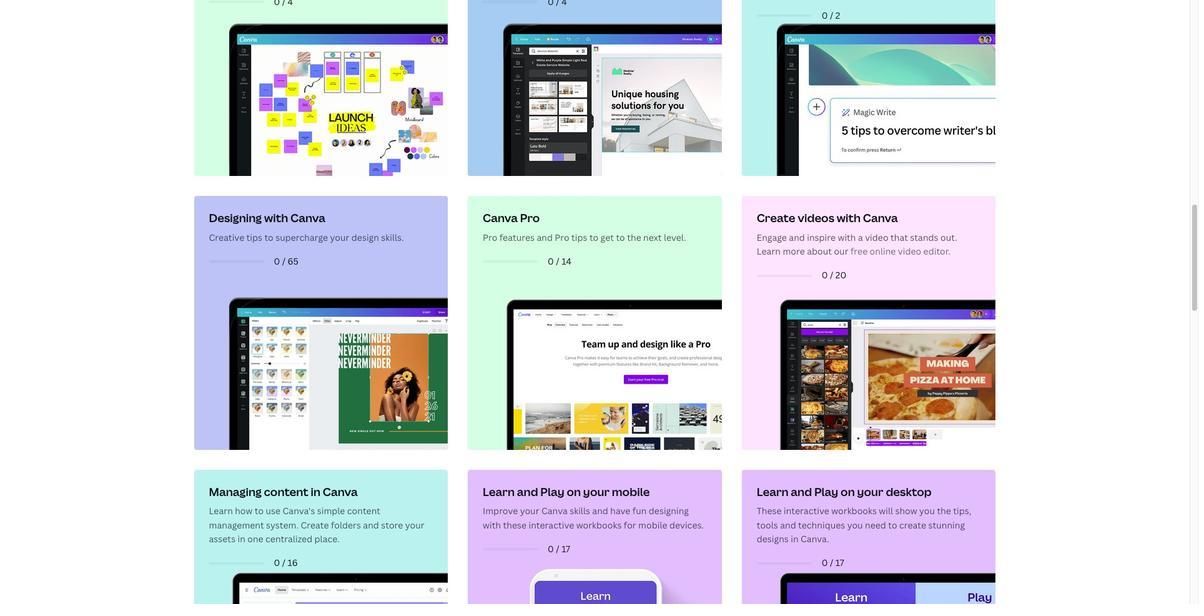 Task type: describe. For each thing, give the bounding box(es) containing it.
create websites with canva image
[[472, 22, 722, 176]]

0 vertical spatial mobile
[[612, 485, 650, 500]]

folders
[[331, 520, 361, 531]]

in inside learn and play on your desktop these interactive workbooks will show you the tips, tools and techniques you need to create stunning designs in canva.
[[791, 533, 799, 545]]

to left get
[[590, 232, 599, 243]]

1 horizontal spatial create
[[757, 211, 796, 226]]

0 for canva pro
[[548, 256, 554, 267]]

/ for learn and play on your desktop
[[830, 557, 834, 569]]

with inside engage and inspire with a video that stands out. learn more about our
[[838, 232, 856, 243]]

tutorials video image
[[746, 200, 996, 450]]

managing content in canva learn how to use canva's simple content management system. create folders and store your assets in one centralized place.
[[209, 485, 425, 545]]

17 for desktop
[[836, 557, 844, 569]]

1 horizontal spatial you
[[920, 506, 935, 517]]

our
[[834, 246, 849, 257]]

tutorials whiteboards image
[[198, 22, 448, 176]]

canva inside learn and play on your mobile improve your canva skills and have fun designing with these interactive workbooks for mobile devices.
[[542, 506, 568, 517]]

for
[[624, 520, 636, 531]]

learn inside engage and inspire with a video that stands out. learn more about our
[[757, 246, 781, 257]]

to inside "managing content in canva learn how to use canva's simple content management system. create folders and store your assets in one centralized place."
[[255, 506, 264, 517]]

create videos with canva
[[757, 211, 898, 226]]

your inside learn and play on your desktop these interactive workbooks will show you the tips, tools and techniques you need to create stunning designs in canva.
[[857, 485, 884, 500]]

0 left 2
[[822, 9, 828, 21]]

canva pro pro features and pro tips to get to the next level.
[[483, 211, 687, 243]]

canva's
[[283, 506, 315, 517]]

interactive inside learn and play on your mobile improve your canva skills and have fun designing with these interactive workbooks for mobile devices.
[[529, 520, 574, 531]]

place.
[[315, 533, 340, 545]]

use
[[266, 506, 281, 517]]

learn and play on your desktop these interactive workbooks will show you the tips, tools and techniques you need to create stunning designs in canva.
[[757, 485, 972, 545]]

/ for canva pro
[[556, 256, 560, 267]]

on for desktop
[[841, 485, 855, 500]]

content management pro image
[[198, 474, 448, 605]]

.
[[948, 246, 951, 257]]

skills
[[570, 506, 590, 517]]

0 for learn and play on your mobile
[[548, 543, 554, 555]]

0 / 16
[[274, 557, 298, 569]]

and inside canva pro pro features and pro tips to get to the next level.
[[537, 232, 553, 243]]

stunning
[[929, 520, 965, 531]]

tutorials docs image
[[746, 22, 996, 176]]

need
[[865, 520, 886, 531]]

devices.
[[670, 520, 704, 531]]

2 horizontal spatial pro
[[555, 232, 570, 243]]

engage and inspire with a video that stands out. learn more about our
[[757, 232, 958, 257]]

0 for create videos with canva
[[822, 269, 828, 281]]

online
[[870, 246, 896, 257]]

stands
[[910, 232, 939, 243]]

and up improve
[[517, 485, 538, 500]]

0 / 65
[[274, 256, 298, 267]]

free
[[851, 246, 868, 257]]

get
[[601, 232, 614, 243]]

a
[[858, 232, 863, 243]]

play for mobile
[[541, 485, 565, 500]]

tools
[[757, 520, 778, 531]]

the inside canva pro pro features and pro tips to get to the next level.
[[627, 232, 641, 243]]

tips inside canva pro pro features and pro tips to get to the next level.
[[572, 232, 588, 243]]

system.
[[266, 520, 299, 531]]

show
[[895, 506, 917, 517]]

managing
[[209, 485, 262, 500]]

canva inside "managing content in canva learn how to use canva's simple content management system. create folders and store your assets in one centralized place."
[[323, 485, 358, 500]]

0 horizontal spatial in
[[238, 533, 245, 545]]

the inside learn and play on your desktop these interactive workbooks will show you the tips, tools and techniques you need to create stunning designs in canva.
[[937, 506, 951, 517]]

canva up that
[[863, 211, 898, 226]]

simple
[[317, 506, 345, 517]]

with inside designing with canva creative tips to supercharge your design skills.
[[264, 211, 288, 226]]

tips inside designing with canva creative tips to supercharge your design skills.
[[246, 232, 262, 243]]

these
[[503, 520, 527, 531]]

1 horizontal spatial in
[[311, 485, 321, 500]]

store
[[381, 520, 403, 531]]

canva inside designing with canva creative tips to supercharge your design skills.
[[291, 211, 325, 226]]

/ for designing with canva
[[282, 256, 286, 267]]

20
[[836, 269, 847, 281]]

to inside designing with canva creative tips to supercharge your design skills.
[[265, 232, 274, 243]]

management
[[209, 520, 264, 531]]

about
[[807, 246, 832, 257]]

more
[[783, 246, 805, 257]]

creative
[[209, 232, 244, 243]]

free online video editor .
[[851, 246, 951, 257]]

level.
[[664, 232, 687, 243]]

desktop
[[886, 485, 932, 500]]

0 for designing with canva
[[274, 256, 280, 267]]

and up the techniques
[[791, 485, 812, 500]]

improve
[[483, 506, 518, 517]]

learn and play on your mobile improve your canva skills and have fun designing with these interactive workbooks for mobile devices.
[[483, 485, 704, 531]]

have
[[610, 506, 631, 517]]

/ left 2
[[830, 9, 834, 21]]

your inside designing with canva creative tips to supercharge your design skills.
[[330, 232, 349, 243]]

learn and play mobile image
[[472, 570, 722, 605]]

0 / 14
[[548, 256, 572, 267]]

designs
[[757, 533, 789, 545]]

0 vertical spatial content
[[264, 485, 309, 500]]

designing with canva creative tips to supercharge your design skills.
[[209, 211, 404, 243]]



Task type: locate. For each thing, give the bounding box(es) containing it.
to left supercharge
[[265, 232, 274, 243]]

1 horizontal spatial the
[[937, 506, 951, 517]]

fun
[[633, 506, 647, 517]]

play inside learn and play on your desktop these interactive workbooks will show you the tips, tools and techniques you need to create stunning designs in canva.
[[815, 485, 839, 500]]

learn
[[757, 246, 781, 257], [483, 485, 515, 500], [757, 485, 789, 500], [209, 506, 233, 517]]

and right features
[[537, 232, 553, 243]]

with up a
[[837, 211, 861, 226]]

0 left 14
[[548, 256, 554, 267]]

1 vertical spatial interactive
[[529, 520, 574, 531]]

0 for managing content in canva
[[274, 557, 280, 569]]

0 horizontal spatial play
[[541, 485, 565, 500]]

0 left 20
[[822, 269, 828, 281]]

and inside engage and inspire with a video that stands out. learn more about our
[[789, 232, 805, 243]]

1 tips from the left
[[246, 232, 262, 243]]

0 / 20
[[822, 269, 847, 281]]

canva up features
[[483, 211, 518, 226]]

in
[[311, 485, 321, 500], [238, 533, 245, 545], [791, 533, 799, 545]]

video
[[865, 232, 889, 243], [898, 246, 922, 257]]

1 vertical spatial content
[[347, 506, 380, 517]]

1 vertical spatial create
[[301, 520, 329, 531]]

to left use
[[255, 506, 264, 517]]

learn inside learn and play on your desktop these interactive workbooks will show you the tips, tools and techniques you need to create stunning designs in canva.
[[757, 485, 789, 500]]

the up stunning
[[937, 506, 951, 517]]

designing
[[209, 211, 262, 226]]

techniques
[[798, 520, 845, 531]]

that
[[891, 232, 908, 243]]

interactive up the techniques
[[784, 506, 829, 517]]

with
[[264, 211, 288, 226], [837, 211, 861, 226], [838, 232, 856, 243], [483, 520, 501, 531]]

1 vertical spatial 17
[[836, 557, 844, 569]]

play inside learn and play on your mobile improve your canva skills and have fun designing with these interactive workbooks for mobile devices.
[[541, 485, 565, 500]]

0 / 2
[[822, 9, 840, 21]]

/ left 14
[[556, 256, 560, 267]]

14
[[562, 256, 572, 267]]

17
[[562, 543, 570, 555], [836, 557, 844, 569]]

with down improve
[[483, 520, 501, 531]]

learn down engage
[[757, 246, 781, 257]]

0 / 17 down canva.
[[822, 557, 844, 569]]

canva inside canva pro pro features and pro tips to get to the next level.
[[483, 211, 518, 226]]

inspire
[[807, 232, 836, 243]]

0 horizontal spatial interactive
[[529, 520, 574, 531]]

learn inside "managing content in canva learn how to use canva's simple content management system. create folders and store your assets in one centralized place."
[[209, 506, 233, 517]]

and up more
[[789, 232, 805, 243]]

your up will
[[857, 485, 884, 500]]

0 down canva.
[[822, 557, 828, 569]]

1 vertical spatial mobile
[[639, 520, 667, 531]]

to
[[265, 232, 274, 243], [590, 232, 599, 243], [616, 232, 625, 243], [255, 506, 264, 517], [888, 520, 897, 531]]

17 for mobile
[[562, 543, 570, 555]]

0 down learn and play on your mobile improve your canva skills and have fun designing with these interactive workbooks for mobile devices.
[[548, 543, 554, 555]]

learn up management on the left bottom of the page
[[209, 506, 233, 517]]

0 vertical spatial interactive
[[784, 506, 829, 517]]

0 vertical spatial 17
[[562, 543, 570, 555]]

and inside "managing content in canva learn how to use canva's simple content management system. create folders and store your assets in one centralized place."
[[363, 520, 379, 531]]

content up "folders" at the bottom left of the page
[[347, 506, 380, 517]]

skills.
[[381, 232, 404, 243]]

0 left 16
[[274, 557, 280, 569]]

to right get
[[616, 232, 625, 243]]

your left design
[[330, 232, 349, 243]]

to down will
[[888, 520, 897, 531]]

in up simple at the bottom left
[[311, 485, 321, 500]]

tips,
[[954, 506, 972, 517]]

free online video editor link
[[851, 246, 948, 257]]

0 horizontal spatial create
[[301, 520, 329, 531]]

the left the next on the right of page
[[627, 232, 641, 243]]

video down that
[[898, 246, 922, 257]]

interactive down skills on the bottom of the page
[[529, 520, 574, 531]]

tips up 14
[[572, 232, 588, 243]]

1 vertical spatial video
[[898, 246, 922, 257]]

0 horizontal spatial tips
[[246, 232, 262, 243]]

learn up these
[[757, 485, 789, 500]]

0 horizontal spatial you
[[847, 520, 863, 531]]

65
[[288, 256, 298, 267]]

0 horizontal spatial content
[[264, 485, 309, 500]]

0 for learn and play on your desktop
[[822, 557, 828, 569]]

tips
[[246, 232, 262, 243], [572, 232, 588, 243]]

editor
[[924, 246, 948, 257]]

pro left features
[[483, 232, 498, 243]]

will
[[879, 506, 893, 517]]

workbooks
[[832, 506, 877, 517], [576, 520, 622, 531]]

play
[[541, 485, 565, 500], [815, 485, 839, 500]]

canva left skills on the bottom of the page
[[542, 506, 568, 517]]

0 / 17 down skills on the bottom of the page
[[548, 543, 570, 555]]

/ for create videos with canva
[[830, 269, 834, 281]]

pro up features
[[520, 211, 540, 226]]

create inside "managing content in canva learn how to use canva's simple content management system. create folders and store your assets in one centralized place."
[[301, 520, 329, 531]]

16
[[288, 557, 298, 569]]

design
[[352, 232, 379, 243]]

the
[[627, 232, 641, 243], [937, 506, 951, 517]]

features
[[500, 232, 535, 243]]

0 horizontal spatial pro
[[483, 232, 498, 243]]

on
[[567, 485, 581, 500], [841, 485, 855, 500]]

0 vertical spatial the
[[627, 232, 641, 243]]

1 vertical spatial the
[[937, 506, 951, 517]]

1 horizontal spatial interactive
[[784, 506, 829, 517]]

17 down skills on the bottom of the page
[[562, 543, 570, 555]]

one
[[248, 533, 263, 545]]

on inside learn and play on your mobile improve your canva skills and have fun designing with these interactive workbooks for mobile devices.
[[567, 485, 581, 500]]

on for mobile
[[567, 485, 581, 500]]

/ up 'learn and play mobile' image
[[556, 543, 560, 555]]

1 vertical spatial you
[[847, 520, 863, 531]]

content up canva's
[[264, 485, 309, 500]]

1 horizontal spatial content
[[347, 506, 380, 517]]

designing
[[649, 506, 689, 517]]

mobile
[[612, 485, 650, 500], [639, 520, 667, 531]]

these
[[757, 506, 782, 517]]

and left have
[[592, 506, 608, 517]]

/ left 65
[[282, 256, 286, 267]]

create up place.
[[301, 520, 329, 531]]

you up create
[[920, 506, 935, 517]]

2
[[836, 9, 840, 21]]

1 on from the left
[[567, 485, 581, 500]]

content
[[264, 485, 309, 500], [347, 506, 380, 517]]

your inside "managing content in canva learn how to use canva's simple content management system. create folders and store your assets in one centralized place."
[[405, 520, 425, 531]]

2 horizontal spatial in
[[791, 533, 799, 545]]

1 horizontal spatial 0 / 17
[[822, 557, 844, 569]]

in left canva.
[[791, 533, 799, 545]]

out.
[[941, 232, 958, 243]]

pro
[[520, 211, 540, 226], [483, 232, 498, 243], [555, 232, 570, 243]]

mobile up fun at the bottom
[[612, 485, 650, 500]]

assets
[[209, 533, 236, 545]]

/ down the techniques
[[830, 557, 834, 569]]

to inside learn and play on your desktop these interactive workbooks will show you the tips, tools and techniques you need to create stunning designs in canva.
[[888, 520, 897, 531]]

0 horizontal spatial video
[[865, 232, 889, 243]]

how
[[235, 506, 253, 517]]

with left a
[[838, 232, 856, 243]]

0 vertical spatial video
[[865, 232, 889, 243]]

and
[[537, 232, 553, 243], [789, 232, 805, 243], [517, 485, 538, 500], [791, 485, 812, 500], [592, 506, 608, 517], [363, 520, 379, 531], [780, 520, 796, 531]]

workbooks inside learn and play on your desktop these interactive workbooks will show you the tips, tools and techniques you need to create stunning designs in canva.
[[832, 506, 877, 517]]

and right tools
[[780, 520, 796, 531]]

0
[[822, 9, 828, 21], [274, 256, 280, 267], [548, 256, 554, 267], [822, 269, 828, 281], [548, 543, 554, 555], [274, 557, 280, 569], [822, 557, 828, 569]]

2 play from the left
[[815, 485, 839, 500]]

0 horizontal spatial the
[[627, 232, 641, 243]]

create
[[757, 211, 796, 226], [301, 520, 329, 531]]

tips down designing
[[246, 232, 262, 243]]

you left need
[[847, 520, 863, 531]]

1 horizontal spatial workbooks
[[832, 506, 877, 517]]

0 horizontal spatial 0 / 17
[[548, 543, 570, 555]]

1 horizontal spatial play
[[815, 485, 839, 500]]

1 horizontal spatial pro
[[520, 211, 540, 226]]

1 vertical spatial 0 / 17
[[822, 557, 844, 569]]

on up the techniques
[[841, 485, 855, 500]]

learn and play desktop image
[[746, 474, 996, 605]]

0 horizontal spatial on
[[567, 485, 581, 500]]

centralized
[[266, 533, 312, 545]]

1 horizontal spatial on
[[841, 485, 855, 500]]

canva.
[[801, 533, 829, 545]]

0 horizontal spatial workbooks
[[576, 520, 622, 531]]

interactive
[[784, 506, 829, 517], [529, 520, 574, 531]]

create
[[900, 520, 926, 531]]

you
[[920, 506, 935, 517], [847, 520, 863, 531]]

2 on from the left
[[841, 485, 855, 500]]

/ left 16
[[282, 557, 286, 569]]

canva up simple at the bottom left
[[323, 485, 358, 500]]

interactive inside learn and play on your desktop these interactive workbooks will show you the tips, tools and techniques you need to create stunning designs in canva.
[[784, 506, 829, 517]]

your up skills on the bottom of the page
[[583, 485, 610, 500]]

videos
[[798, 211, 835, 226]]

1 horizontal spatial video
[[898, 246, 922, 257]]

1 horizontal spatial tips
[[572, 232, 588, 243]]

video up 'online' on the right top
[[865, 232, 889, 243]]

pro up 0 / 14
[[555, 232, 570, 243]]

next
[[644, 232, 662, 243]]

0 horizontal spatial 17
[[562, 543, 570, 555]]

your
[[330, 232, 349, 243], [583, 485, 610, 500], [857, 485, 884, 500], [520, 506, 539, 517], [405, 520, 425, 531]]

2 tips from the left
[[572, 232, 588, 243]]

tutorials designing image
[[198, 296, 448, 450]]

supercharge
[[276, 232, 328, 243]]

your up these
[[520, 506, 539, 517]]

1 vertical spatial workbooks
[[576, 520, 622, 531]]

0 vertical spatial you
[[920, 506, 935, 517]]

your right store
[[405, 520, 425, 531]]

0 vertical spatial 0 / 17
[[548, 543, 570, 555]]

canva up supercharge
[[291, 211, 325, 226]]

learn up improve
[[483, 485, 515, 500]]

workbooks inside learn and play on your mobile improve your canva skills and have fun designing with these interactive workbooks for mobile devices.
[[576, 520, 622, 531]]

workbooks up need
[[832, 506, 877, 517]]

1 play from the left
[[541, 485, 565, 500]]

mobile down fun at the bottom
[[639, 520, 667, 531]]

17 down the techniques
[[836, 557, 844, 569]]

/
[[830, 9, 834, 21], [282, 256, 286, 267], [556, 256, 560, 267], [830, 269, 834, 281], [556, 543, 560, 555], [282, 557, 286, 569], [830, 557, 834, 569]]

create up engage
[[757, 211, 796, 226]]

0 vertical spatial workbooks
[[832, 506, 877, 517]]

on up skills on the bottom of the page
[[567, 485, 581, 500]]

/ for learn and play on your mobile
[[556, 543, 560, 555]]

learn inside learn and play on your mobile improve your canva skills and have fun designing with these interactive workbooks for mobile devices.
[[483, 485, 515, 500]]

0 / 17
[[548, 543, 570, 555], [822, 557, 844, 569]]

0 / 17 for mobile
[[548, 543, 570, 555]]

workbooks down skills on the bottom of the page
[[576, 520, 622, 531]]

video inside engage and inspire with a video that stands out. learn more about our
[[865, 232, 889, 243]]

with up supercharge
[[264, 211, 288, 226]]

and left store
[[363, 520, 379, 531]]

tutorials pro image
[[472, 200, 722, 450]]

in left one
[[238, 533, 245, 545]]

with inside learn and play on your mobile improve your canva skills and have fun designing with these interactive workbooks for mobile devices.
[[483, 520, 501, 531]]

play for desktop
[[815, 485, 839, 500]]

on inside learn and play on your desktop these interactive workbooks will show you the tips, tools and techniques you need to create stunning designs in canva.
[[841, 485, 855, 500]]

0 / 17 for desktop
[[822, 557, 844, 569]]

engage
[[757, 232, 787, 243]]

/ left 20
[[830, 269, 834, 281]]

canva
[[291, 211, 325, 226], [483, 211, 518, 226], [863, 211, 898, 226], [323, 485, 358, 500], [542, 506, 568, 517]]

/ for managing content in canva
[[282, 557, 286, 569]]

0 left 65
[[274, 256, 280, 267]]

0 vertical spatial create
[[757, 211, 796, 226]]

1 horizontal spatial 17
[[836, 557, 844, 569]]



Task type: vqa. For each thing, say whether or not it's contained in the screenshot.


